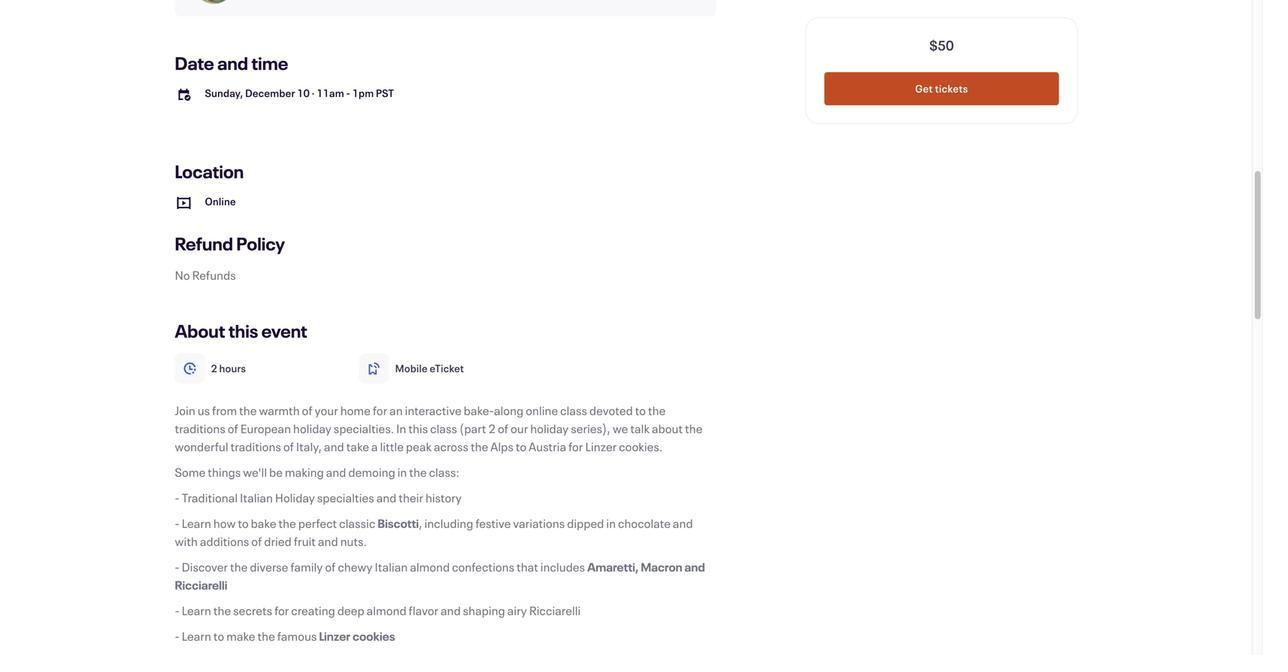 Task type: describe. For each thing, give the bounding box(es) containing it.
in
[[396, 420, 406, 437]]

peak
[[406, 439, 432, 455]]

of left your
[[302, 402, 313, 419]]

to right how
[[238, 515, 249, 531]]

dried
[[264, 533, 292, 549]]

talk
[[631, 420, 650, 437]]

2 hours
[[211, 361, 246, 375]]

- for - learn to make the famous linzer cookies
[[175, 628, 180, 644]]

0 horizontal spatial for
[[275, 603, 289, 619]]

get
[[916, 82, 933, 96]]

2 horizontal spatial for
[[569, 439, 583, 455]]

from
[[212, 402, 237, 419]]

perfect
[[298, 515, 337, 531]]

bake
[[251, 515, 276, 531]]

wonderful
[[175, 439, 228, 455]]

11am
[[317, 86, 344, 100]]

of left the our
[[498, 420, 509, 437]]

secrets
[[233, 603, 272, 619]]

little
[[380, 439, 404, 455]]

get tickets
[[916, 82, 969, 96]]

mobile
[[395, 361, 428, 375]]

- learn to make the famous linzer cookies
[[175, 628, 395, 644]]

2 inside join us from the warmth of your home for an interactive bake-along online class devoted to the traditions of european holiday specialties. in this class (part 2 of our holiday series), we talk about the wonderful traditions of italy, and take a little peak across the alps to austria for linzer cookies.
[[489, 420, 496, 437]]

ricciarelli inside amaretti, macron and ricciarelli
[[175, 577, 227, 593]]

including
[[425, 515, 474, 531]]

and up specialties at the left bottom of page
[[326, 464, 346, 480]]

2 holiday from the left
[[531, 420, 569, 437]]

time
[[251, 51, 288, 75]]

0 vertical spatial 2
[[211, 361, 217, 375]]

amaretti, macron and ricciarelli
[[175, 559, 705, 593]]

their
[[399, 490, 424, 506]]

policy
[[236, 232, 285, 255]]

the up about
[[648, 402, 666, 419]]

and right the chocolate at bottom
[[673, 515, 693, 531]]

european
[[240, 420, 291, 437]]

take
[[346, 439, 369, 455]]

make
[[227, 628, 255, 644]]

biscotti
[[378, 515, 419, 531]]

that
[[517, 559, 538, 575]]

in inside , including festive variations dipped in chocolate and with additions of dried fruit and nuts.
[[607, 515, 616, 531]]

, including festive variations dipped in chocolate and with additions of dried fruit and nuts.
[[175, 515, 693, 549]]

0 horizontal spatial almond
[[367, 603, 407, 619]]

- for - traditional italian holiday specialties and their history
[[175, 490, 180, 506]]

we'll
[[243, 464, 267, 480]]

(part
[[460, 420, 486, 437]]

confections
[[452, 559, 515, 575]]

location
[[175, 159, 244, 183]]

nuts.
[[340, 533, 367, 549]]

us
[[198, 402, 210, 419]]

join
[[175, 402, 195, 419]]

cookies
[[353, 628, 395, 644]]

refund policy
[[175, 232, 285, 255]]

event
[[262, 319, 307, 343]]

1 holiday from the left
[[293, 420, 332, 437]]

variations
[[513, 515, 565, 531]]

the down (part
[[471, 439, 489, 455]]

a
[[372, 439, 378, 455]]

- learn how to bake the perfect classic biscotti
[[175, 515, 419, 531]]

no
[[175, 267, 190, 283]]

an
[[390, 402, 403, 419]]

series),
[[571, 420, 611, 437]]

no refunds
[[175, 267, 236, 283]]

1 horizontal spatial ricciarelli
[[529, 603, 581, 619]]

holiday
[[275, 490, 315, 506]]

famous
[[277, 628, 317, 644]]

and inside join us from the warmth of your home for an interactive bake-along online class devoted to the traditions of european holiday specialties. in this class (part 2 of our holiday series), we talk about the wonderful traditions of italy, and take a little peak across the alps to austria for linzer cookies.
[[324, 439, 344, 455]]

get tickets button
[[825, 72, 1059, 105]]

refund
[[175, 232, 233, 255]]

date
[[175, 51, 214, 75]]

includes
[[541, 559, 585, 575]]

about this event
[[175, 319, 307, 343]]

1 vertical spatial traditions
[[231, 439, 281, 455]]

join us from the warmth of your home for an interactive bake-along online class devoted to the traditions of european holiday specialties. in this class (part 2 of our holiday series), we talk about the wonderful traditions of italy, and take a little peak across the alps to austria for linzer cookies.
[[175, 402, 703, 455]]

your
[[315, 402, 338, 419]]

shaping
[[463, 603, 505, 619]]

sunday,
[[205, 86, 243, 100]]

eticket
[[430, 361, 464, 375]]

macron
[[641, 559, 683, 575]]

diverse
[[250, 559, 288, 575]]

date and time
[[175, 51, 288, 75]]

flavor
[[409, 603, 439, 619]]

we
[[613, 420, 628, 437]]

0 horizontal spatial linzer
[[319, 628, 351, 644]]

class:
[[429, 464, 460, 480]]

1pm
[[352, 86, 374, 100]]

$50
[[930, 36, 954, 54]]

chewy
[[338, 559, 373, 575]]

learn for the
[[182, 603, 211, 619]]

about
[[652, 420, 683, 437]]

- for - learn how to bake the perfect classic biscotti
[[175, 515, 180, 531]]

to left make
[[214, 628, 224, 644]]

italy,
[[296, 439, 322, 455]]

pst
[[376, 86, 394, 100]]

december
[[245, 86, 295, 100]]



Task type: vqa. For each thing, say whether or not it's contained in the screenshot.
thu, in Thu, Dec 21 •  6:00 PM Central Market Austin North Lamar From $75.00
no



Task type: locate. For each thing, give the bounding box(es) containing it.
learn for how
[[182, 515, 211, 531]]

1 vertical spatial for
[[569, 439, 583, 455]]

to down the our
[[516, 439, 527, 455]]

0 vertical spatial learn
[[182, 515, 211, 531]]

1 horizontal spatial holiday
[[531, 420, 569, 437]]

0 horizontal spatial in
[[398, 464, 407, 480]]

deep
[[338, 603, 365, 619]]

1 horizontal spatial almond
[[410, 559, 450, 575]]

holiday
[[293, 420, 332, 437], [531, 420, 569, 437]]

the right about
[[685, 420, 703, 437]]

2 left the hours
[[211, 361, 217, 375]]

1 vertical spatial in
[[607, 515, 616, 531]]

traditional
[[182, 490, 238, 506]]

alps
[[491, 439, 514, 455]]

devoted
[[590, 402, 633, 419]]

of inside , including festive variations dipped in chocolate and with additions of dried fruit and nuts.
[[251, 533, 262, 549]]

learn up with
[[182, 515, 211, 531]]

for left "an"
[[373, 402, 387, 419]]

and down perfect
[[318, 533, 338, 549]]

for up - learn to make the famous linzer cookies
[[275, 603, 289, 619]]

class up across
[[430, 420, 457, 437]]

1 vertical spatial this
[[409, 420, 428, 437]]

almond up cookies at the left bottom of page
[[367, 603, 407, 619]]

the left secrets
[[214, 603, 231, 619]]

class up series),
[[560, 402, 587, 419]]

1 horizontal spatial for
[[373, 402, 387, 419]]

history
[[426, 490, 462, 506]]

linzer
[[585, 439, 617, 455], [319, 628, 351, 644]]

0 vertical spatial this
[[229, 319, 258, 343]]

ricciarelli
[[175, 577, 227, 593], [529, 603, 581, 619]]

the down 'additions'
[[230, 559, 248, 575]]

0 horizontal spatial class
[[430, 420, 457, 437]]

of down from on the left
[[228, 420, 238, 437]]

1 horizontal spatial italian
[[375, 559, 408, 575]]

online
[[526, 402, 558, 419]]

and right flavor
[[441, 603, 461, 619]]

some things we'll be making and demoing in the class:
[[175, 464, 460, 480]]

ricciarelli down 'discover'
[[175, 577, 227, 593]]

and
[[217, 51, 248, 75], [324, 439, 344, 455], [326, 464, 346, 480], [377, 490, 397, 506], [673, 515, 693, 531], [318, 533, 338, 549], [685, 559, 705, 575], [441, 603, 461, 619]]

fruit
[[294, 533, 316, 549]]

1 vertical spatial italian
[[375, 559, 408, 575]]

additions
[[200, 533, 249, 549]]

0 vertical spatial almond
[[410, 559, 450, 575]]

holiday up 'italy,'
[[293, 420, 332, 437]]

1 horizontal spatial in
[[607, 515, 616, 531]]

classic
[[339, 515, 376, 531]]

for down series),
[[569, 439, 583, 455]]

1 vertical spatial 2
[[489, 420, 496, 437]]

italian down we'll
[[240, 490, 273, 506]]

in right the 'dipped'
[[607, 515, 616, 531]]

linzer inside join us from the warmth of your home for an interactive bake-along online class devoted to the traditions of european holiday specialties. in this class (part 2 of our holiday series), we talk about the wonderful traditions of italy, and take a little peak across the alps to austria for linzer cookies.
[[585, 439, 617, 455]]

and inside amaretti, macron and ricciarelli
[[685, 559, 705, 575]]

holiday up the austria
[[531, 420, 569, 437]]

home
[[341, 402, 371, 419]]

2 learn from the top
[[182, 603, 211, 619]]

cookies.
[[619, 439, 663, 455]]

and left the "take"
[[324, 439, 344, 455]]

0 horizontal spatial traditions
[[175, 420, 226, 437]]

ricciarelli right the airy
[[529, 603, 581, 619]]

1 horizontal spatial this
[[409, 420, 428, 437]]

and right the macron
[[685, 559, 705, 575]]

this right in
[[409, 420, 428, 437]]

0 vertical spatial for
[[373, 402, 387, 419]]

warmth
[[259, 402, 300, 419]]

mobile eticket
[[395, 361, 464, 375]]

learn for to
[[182, 628, 211, 644]]

discover
[[182, 559, 228, 575]]

some
[[175, 464, 206, 480]]

sunday, december 10 · 11am - 1pm pst
[[205, 86, 394, 100]]

the right make
[[258, 628, 275, 644]]

amaretti,
[[588, 559, 639, 575]]

of right the family
[[325, 559, 336, 575]]

-
[[346, 86, 350, 100], [175, 490, 180, 506], [175, 515, 180, 531], [175, 559, 180, 575], [175, 603, 180, 619], [175, 628, 180, 644]]

1 vertical spatial class
[[430, 420, 457, 437]]

1 vertical spatial linzer
[[319, 628, 351, 644]]

2 right (part
[[489, 420, 496, 437]]

of down bake at the bottom of the page
[[251, 533, 262, 549]]

with
[[175, 533, 198, 549]]

10
[[297, 86, 310, 100]]

1 learn from the top
[[182, 515, 211, 531]]

0 vertical spatial class
[[560, 402, 587, 419]]

austria
[[529, 439, 567, 455]]

0 horizontal spatial holiday
[[293, 420, 332, 437]]

airy
[[508, 603, 527, 619]]

0 vertical spatial in
[[398, 464, 407, 480]]

specialties.
[[334, 420, 394, 437]]

in
[[398, 464, 407, 480], [607, 515, 616, 531]]

0 vertical spatial ricciarelli
[[175, 577, 227, 593]]

the up dried
[[279, 515, 296, 531]]

- traditional italian holiday specialties and their history
[[175, 490, 462, 506]]

to up talk
[[635, 402, 646, 419]]

in up their on the left bottom of the page
[[398, 464, 407, 480]]

be
[[269, 464, 283, 480]]

0 horizontal spatial italian
[[240, 490, 273, 506]]

of left 'italy,'
[[283, 439, 294, 455]]

making
[[285, 464, 324, 480]]

dipped
[[567, 515, 604, 531]]

about
[[175, 319, 225, 343]]

1 vertical spatial almond
[[367, 603, 407, 619]]

the right from on the left
[[239, 402, 257, 419]]

0 horizontal spatial ricciarelli
[[175, 577, 227, 593]]

our
[[511, 420, 528, 437]]

linzer down series),
[[585, 439, 617, 455]]

the down peak
[[409, 464, 427, 480]]

almond down , including festive variations dipped in chocolate and with additions of dried fruit and nuts.
[[410, 559, 450, 575]]

0 vertical spatial traditions
[[175, 420, 226, 437]]

2
[[211, 361, 217, 375], [489, 420, 496, 437]]

0 horizontal spatial 2
[[211, 361, 217, 375]]

1 horizontal spatial class
[[560, 402, 587, 419]]

the
[[239, 402, 257, 419], [648, 402, 666, 419], [685, 420, 703, 437], [471, 439, 489, 455], [409, 464, 427, 480], [279, 515, 296, 531], [230, 559, 248, 575], [214, 603, 231, 619], [258, 628, 275, 644]]

3 learn from the top
[[182, 628, 211, 644]]

- for - discover the diverse family of chewy italian almond confections that includes
[[175, 559, 180, 575]]

2 vertical spatial for
[[275, 603, 289, 619]]

specialties
[[317, 490, 374, 506]]

2 vertical spatial learn
[[182, 628, 211, 644]]

and left their on the left bottom of the page
[[377, 490, 397, 506]]

things
[[208, 464, 241, 480]]

creating
[[291, 603, 335, 619]]

italian right chewy
[[375, 559, 408, 575]]

learn down 'discover'
[[182, 603, 211, 619]]

this up the hours
[[229, 319, 258, 343]]

how
[[214, 515, 236, 531]]

demoing
[[349, 464, 395, 480]]

·
[[312, 86, 315, 100]]

bake-
[[464, 402, 494, 419]]

festive
[[476, 515, 511, 531]]

this inside join us from the warmth of your home for an interactive bake-along online class devoted to the traditions of european holiday specialties. in this class (part 2 of our holiday series), we talk about the wonderful traditions of italy, and take a little peak across the alps to austria for linzer cookies.
[[409, 420, 428, 437]]

- for - learn the secrets for creating deep almond flavor and shaping airy ricciarelli
[[175, 603, 180, 619]]

1 vertical spatial ricciarelli
[[529, 603, 581, 619]]

1 horizontal spatial 2
[[489, 420, 496, 437]]

class
[[560, 402, 587, 419], [430, 420, 457, 437]]

and up the 'sunday,'
[[217, 51, 248, 75]]

family
[[291, 559, 323, 575]]

traditions down european
[[231, 439, 281, 455]]

almond
[[410, 559, 450, 575], [367, 603, 407, 619]]

this
[[229, 319, 258, 343], [409, 420, 428, 437]]

0 horizontal spatial this
[[229, 319, 258, 343]]

tickets
[[935, 82, 969, 96]]

1 vertical spatial learn
[[182, 603, 211, 619]]

0 vertical spatial italian
[[240, 490, 273, 506]]

of
[[302, 402, 313, 419], [228, 420, 238, 437], [498, 420, 509, 437], [283, 439, 294, 455], [251, 533, 262, 549], [325, 559, 336, 575]]

linzer down deep
[[319, 628, 351, 644]]

traditions up wonderful
[[175, 420, 226, 437]]

- discover the diverse family of chewy italian almond confections that includes
[[175, 559, 588, 575]]

refunds
[[192, 267, 236, 283]]

online
[[205, 194, 236, 208]]

chocolate
[[618, 515, 671, 531]]

1 horizontal spatial linzer
[[585, 439, 617, 455]]

,
[[419, 515, 422, 531]]

learn left make
[[182, 628, 211, 644]]

1 horizontal spatial traditions
[[231, 439, 281, 455]]

0 vertical spatial linzer
[[585, 439, 617, 455]]



